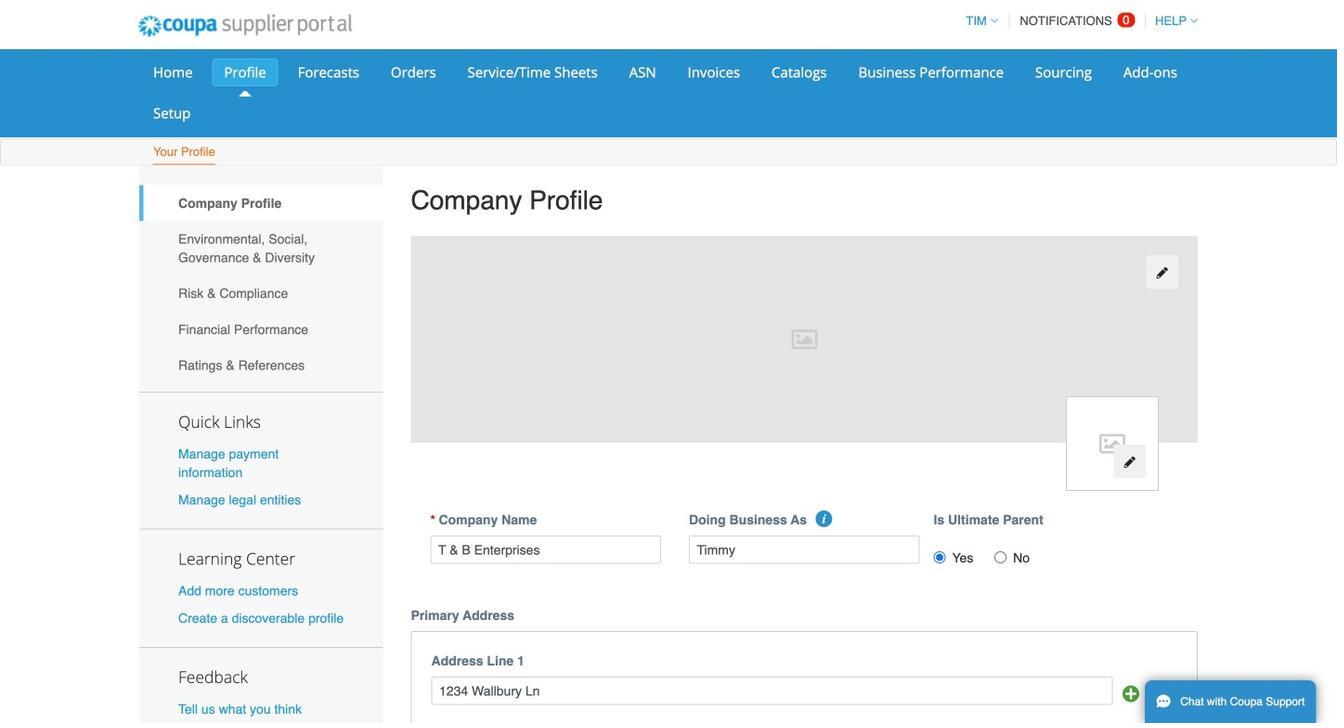 Task type: describe. For each thing, give the bounding box(es) containing it.
logo image
[[1066, 397, 1159, 492]]

add image
[[1123, 686, 1140, 703]]

coupa supplier portal image
[[125, 3, 365, 49]]



Task type: vqa. For each thing, say whether or not it's contained in the screenshot.
Tab List
no



Task type: locate. For each thing, give the bounding box(es) containing it.
0 vertical spatial change image image
[[1156, 266, 1169, 279]]

change image image for logo
[[1124, 456, 1137, 469]]

1 horizontal spatial change image image
[[1156, 266, 1169, 279]]

None text field
[[432, 677, 1113, 706]]

0 horizontal spatial change image image
[[1124, 456, 1137, 469]]

change image image for background image
[[1156, 266, 1169, 279]]

None text field
[[431, 536, 661, 564], [689, 536, 920, 564], [431, 536, 661, 564], [689, 536, 920, 564]]

None radio
[[934, 552, 946, 564], [995, 552, 1007, 564], [934, 552, 946, 564], [995, 552, 1007, 564]]

background image
[[411, 236, 1198, 443]]

1 vertical spatial change image image
[[1124, 456, 1137, 469]]

additional information image
[[816, 511, 833, 528]]

navigation
[[958, 3, 1198, 39]]

change image image
[[1156, 266, 1169, 279], [1124, 456, 1137, 469]]



